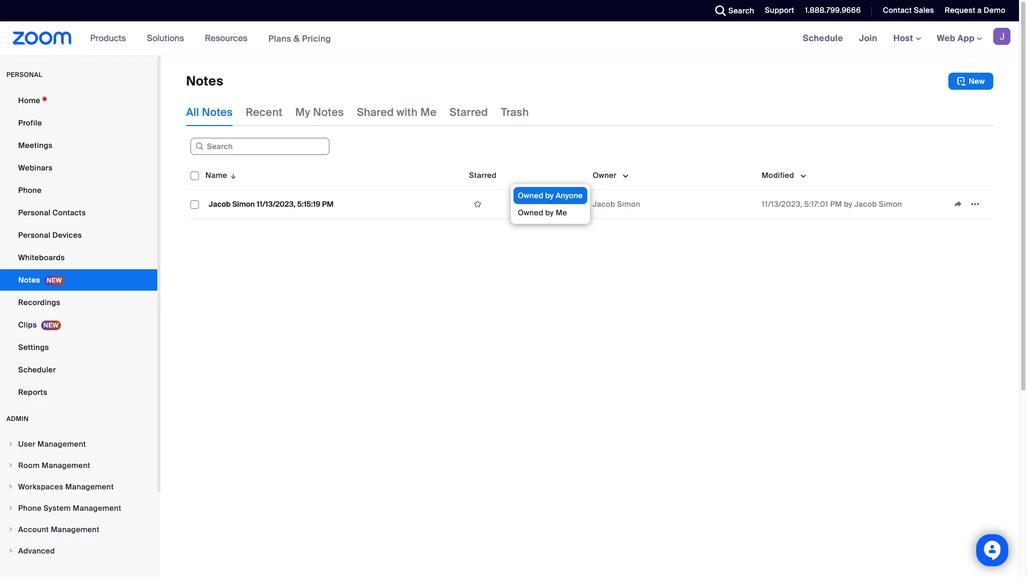 Task type: describe. For each thing, give the bounding box(es) containing it.
share image
[[949, 200, 967, 209]]

owner
[[593, 171, 616, 180]]

home
[[18, 96, 40, 105]]

contact sales
[[883, 5, 934, 15]]

1 vertical spatial starred
[[469, 171, 497, 180]]

banner containing products
[[0, 21, 1019, 56]]

right image
[[7, 441, 14, 448]]

schedule
[[803, 33, 843, 44]]

jacob simon 11/13/2023, 5:15:19 pm unstarred image
[[469, 200, 486, 209]]

recordings link
[[0, 292, 157, 313]]

solutions button
[[147, 21, 189, 56]]

resources button
[[205, 21, 252, 56]]

2 pm from the left
[[830, 200, 842, 209]]

personal
[[6, 71, 43, 79]]

3 simon from the left
[[879, 200, 902, 209]]

contacts
[[52, 208, 86, 218]]

jacob for jacob simon 11/13/2023, 5:15:19 pm
[[209, 200, 231, 209]]

request
[[945, 5, 975, 15]]

simon for jacob simon 11/13/2023, 5:15:19 pm
[[232, 200, 255, 209]]

modified
[[762, 171, 794, 180]]

owned by anyone
[[518, 191, 583, 201]]

webinars link
[[0, 157, 157, 179]]

new
[[969, 76, 985, 86]]

system
[[44, 504, 71, 514]]

11/13/2023, 5:17:01 pm by jacob simon
[[762, 200, 902, 209]]

with
[[397, 105, 418, 119]]

jacob simon 11/13/2023, 5:15:19 pm button
[[205, 197, 337, 211]]

arrow down image
[[227, 169, 237, 182]]

personal contacts link
[[0, 202, 157, 224]]

right image inside advanced menu item
[[7, 548, 14, 555]]

join link
[[851, 21, 885, 56]]

workspaces
[[18, 482, 63, 492]]

search button
[[707, 0, 757, 21]]

user
[[18, 440, 35, 449]]

room
[[18, 461, 40, 471]]

trash
[[501, 105, 529, 119]]

devices
[[52, 231, 82, 240]]

support
[[765, 5, 794, 15]]

workspaces management
[[18, 482, 114, 492]]

sales
[[914, 5, 934, 15]]

schedule link
[[795, 21, 851, 56]]

user management menu item
[[0, 434, 157, 455]]

account
[[18, 525, 49, 535]]

meetings navigation
[[795, 21, 1019, 56]]

web app
[[937, 33, 975, 44]]

advanced menu item
[[0, 541, 157, 562]]

management for account management
[[51, 525, 99, 535]]

notes right all at top left
[[202, 105, 233, 119]]

shared
[[357, 105, 394, 119]]

clips link
[[0, 315, 157, 336]]

resources
[[205, 33, 247, 44]]

jacob for jacob simon
[[593, 200, 615, 209]]

demo
[[984, 5, 1006, 15]]

join
[[859, 33, 877, 44]]

app
[[957, 33, 975, 44]]

profile link
[[0, 112, 157, 134]]

my
[[295, 105, 310, 119]]

notes link
[[0, 270, 157, 291]]

jacob simon
[[593, 200, 640, 209]]

solutions
[[147, 33, 184, 44]]

profile picture image
[[993, 28, 1010, 45]]

1.888.799.9666
[[805, 5, 861, 15]]

scheduler
[[18, 365, 56, 375]]

new button
[[948, 73, 993, 90]]

home link
[[0, 90, 157, 111]]

right image for phone
[[7, 505, 14, 512]]

Search text field
[[190, 138, 329, 155]]

management for user management
[[37, 440, 86, 449]]

admin
[[6, 415, 29, 424]]

settings link
[[0, 337, 157, 358]]

notes up 'all notes'
[[186, 73, 223, 89]]

by for anyone
[[545, 191, 554, 201]]

admin menu menu
[[0, 434, 157, 563]]

host
[[893, 33, 916, 44]]

profile
[[18, 118, 42, 128]]

room management
[[18, 461, 90, 471]]

notes inside personal menu menu
[[18, 275, 40, 285]]

management for room management
[[42, 461, 90, 471]]

right image for room
[[7, 463, 14, 469]]

jacob simon 11/13/2023, 5:15:19 pm
[[209, 200, 334, 209]]

owned by me
[[518, 208, 567, 218]]

management inside "menu item"
[[73, 504, 121, 514]]

menu containing owned by anyone
[[511, 185, 590, 224]]

phone system management menu item
[[0, 499, 157, 519]]

more options for jacob simon 11/13/2023, 5:15:19 pm image
[[967, 200, 984, 209]]



Task type: locate. For each thing, give the bounding box(es) containing it.
1 vertical spatial phone
[[18, 504, 42, 514]]

user management
[[18, 440, 86, 449]]

shared with me
[[357, 105, 437, 119]]

product information navigation
[[82, 21, 339, 56]]

owned
[[518, 191, 543, 201], [518, 208, 543, 218]]

starred inside tabs of all notes page tab list
[[449, 105, 488, 119]]

11/13/2023,
[[257, 200, 295, 209], [762, 200, 802, 209]]

1 horizontal spatial 11/13/2023,
[[762, 200, 802, 209]]

contact
[[883, 5, 912, 15]]

meetings link
[[0, 135, 157, 156]]

simon inside "button"
[[232, 200, 255, 209]]

0 horizontal spatial simon
[[232, 200, 255, 209]]

&
[[294, 33, 300, 44]]

2 horizontal spatial jacob
[[854, 200, 877, 209]]

1 jacob from the left
[[209, 200, 231, 209]]

me for owned by me
[[556, 208, 567, 218]]

1 personal from the top
[[18, 208, 50, 218]]

right image left room at bottom
[[7, 463, 14, 469]]

personal contacts
[[18, 208, 86, 218]]

0 vertical spatial me
[[420, 105, 437, 119]]

2 simon from the left
[[617, 200, 640, 209]]

me down anyone
[[556, 208, 567, 218]]

1 right image from the top
[[7, 463, 14, 469]]

1 horizontal spatial simon
[[617, 200, 640, 209]]

recent
[[246, 105, 282, 119]]

jacob inside jacob simon 11/13/2023, 5:15:19 pm "button"
[[209, 200, 231, 209]]

owned for owned by anyone
[[518, 191, 543, 201]]

1 vertical spatial personal
[[18, 231, 50, 240]]

1 owned from the top
[[518, 191, 543, 201]]

all notes
[[186, 105, 233, 119]]

jacob
[[209, 200, 231, 209], [593, 200, 615, 209], [854, 200, 877, 209]]

1 phone from the top
[[18, 186, 42, 195]]

right image for account
[[7, 527, 14, 533]]

personal for personal devices
[[18, 231, 50, 240]]

by for me
[[545, 208, 554, 218]]

scheduler link
[[0, 359, 157, 381]]

whiteboards link
[[0, 247, 157, 269]]

1 simon from the left
[[232, 200, 255, 209]]

personal menu menu
[[0, 90, 157, 404]]

personal up "whiteboards"
[[18, 231, 50, 240]]

1 11/13/2023, from the left
[[257, 200, 295, 209]]

0 vertical spatial phone
[[18, 186, 42, 195]]

tabs of all notes page tab list
[[186, 98, 529, 126]]

owned down owned by anyone
[[518, 208, 543, 218]]

my notes
[[295, 105, 344, 119]]

3 jacob from the left
[[854, 200, 877, 209]]

0 horizontal spatial me
[[420, 105, 437, 119]]

banner
[[0, 21, 1019, 56]]

search
[[728, 6, 754, 16]]

a
[[977, 5, 982, 15]]

pm inside "button"
[[322, 200, 334, 209]]

anyone
[[556, 191, 583, 201]]

management down room management menu item at the bottom left
[[65, 482, 114, 492]]

right image
[[7, 463, 14, 469], [7, 484, 14, 491], [7, 505, 14, 512], [7, 527, 14, 533], [7, 548, 14, 555]]

request a demo
[[945, 5, 1006, 15]]

products
[[90, 33, 126, 44]]

management down phone system management "menu item"
[[51, 525, 99, 535]]

phone
[[18, 186, 42, 195], [18, 504, 42, 514]]

2 owned from the top
[[518, 208, 543, 218]]

right image for workspaces
[[7, 484, 14, 491]]

phone inside personal menu menu
[[18, 186, 42, 195]]

management for workspaces management
[[65, 482, 114, 492]]

plans & pricing link
[[268, 33, 331, 44], [268, 33, 331, 44]]

reports
[[18, 388, 47, 397]]

name
[[205, 171, 227, 180]]

1 horizontal spatial me
[[556, 208, 567, 218]]

webinars
[[18, 163, 53, 173]]

me inside tabs of all notes page tab list
[[420, 105, 437, 119]]

5:17:01
[[804, 200, 828, 209]]

by right 5:17:01
[[844, 200, 852, 209]]

2 jacob from the left
[[593, 200, 615, 209]]

phone for phone system management
[[18, 504, 42, 514]]

host button
[[893, 33, 921, 44]]

0 horizontal spatial pm
[[322, 200, 334, 209]]

notes up recordings at left bottom
[[18, 275, 40, 285]]

advanced
[[18, 547, 55, 556]]

all
[[186, 105, 199, 119]]

owned for owned by me
[[518, 208, 543, 218]]

0 vertical spatial personal
[[18, 208, 50, 218]]

simon for jacob simon
[[617, 200, 640, 209]]

1.888.799.9666 button
[[797, 0, 864, 21], [805, 5, 861, 15]]

jacob right 5:17:01
[[854, 200, 877, 209]]

right image left account
[[7, 527, 14, 533]]

workspaces management menu item
[[0, 477, 157, 497]]

account management
[[18, 525, 99, 535]]

application
[[186, 162, 1001, 227], [949, 196, 989, 212]]

support link
[[757, 0, 797, 21], [765, 5, 794, 15]]

me
[[420, 105, 437, 119], [556, 208, 567, 218]]

zoom logo image
[[13, 32, 71, 45]]

phone link
[[0, 180, 157, 201]]

right image inside workspaces management menu item
[[7, 484, 14, 491]]

personal devices
[[18, 231, 82, 240]]

phone down webinars
[[18, 186, 42, 195]]

4 right image from the top
[[7, 527, 14, 533]]

plans
[[268, 33, 291, 44]]

products button
[[90, 21, 131, 56]]

0 horizontal spatial 11/13/2023,
[[257, 200, 295, 209]]

personal up personal devices
[[18, 208, 50, 218]]

meetings
[[18, 141, 53, 150]]

web
[[937, 33, 955, 44]]

11/13/2023, left 5:15:19
[[257, 200, 295, 209]]

11/13/2023, down modified at the top of the page
[[762, 200, 802, 209]]

simon
[[232, 200, 255, 209], [617, 200, 640, 209], [879, 200, 902, 209]]

right image left system
[[7, 505, 14, 512]]

right image inside room management menu item
[[7, 463, 14, 469]]

personal devices link
[[0, 225, 157, 246]]

1 vertical spatial me
[[556, 208, 567, 218]]

management up "workspaces management"
[[42, 461, 90, 471]]

personal inside personal devices link
[[18, 231, 50, 240]]

notes
[[186, 73, 223, 89], [202, 105, 233, 119], [313, 105, 344, 119], [18, 275, 40, 285]]

right image left workspaces
[[7, 484, 14, 491]]

right image inside phone system management "menu item"
[[7, 505, 14, 512]]

5:15:19
[[297, 200, 320, 209]]

clips
[[18, 320, 37, 330]]

room management menu item
[[0, 456, 157, 476]]

personal for personal contacts
[[18, 208, 50, 218]]

by down owned by anyone
[[545, 208, 554, 218]]

by up owned by me
[[545, 191, 554, 201]]

pm right 5:15:19
[[322, 200, 334, 209]]

1 horizontal spatial jacob
[[593, 200, 615, 209]]

management
[[37, 440, 86, 449], [42, 461, 90, 471], [65, 482, 114, 492], [73, 504, 121, 514], [51, 525, 99, 535]]

menu
[[511, 185, 590, 224]]

right image left advanced
[[7, 548, 14, 555]]

web app button
[[937, 33, 982, 44]]

request a demo link
[[937, 0, 1019, 21], [945, 5, 1006, 15]]

personal
[[18, 208, 50, 218], [18, 231, 50, 240]]

1 vertical spatial owned
[[518, 208, 543, 218]]

phone for phone
[[18, 186, 42, 195]]

me right with
[[420, 105, 437, 119]]

recordings
[[18, 298, 60, 308]]

owned up owned by me
[[518, 191, 543, 201]]

starred left trash
[[449, 105, 488, 119]]

notes right my
[[313, 105, 344, 119]]

right image inside account management menu item
[[7, 527, 14, 533]]

phone up account
[[18, 504, 42, 514]]

1 pm from the left
[[322, 200, 334, 209]]

application containing name
[[186, 162, 1001, 227]]

by
[[545, 191, 554, 201], [844, 200, 852, 209], [545, 208, 554, 218]]

pm
[[322, 200, 334, 209], [830, 200, 842, 209]]

pricing
[[302, 33, 331, 44]]

phone system management
[[18, 504, 121, 514]]

0 vertical spatial starred
[[449, 105, 488, 119]]

1 horizontal spatial pm
[[830, 200, 842, 209]]

starred up jacob simon 11/13/2023, 5:15:19 pm unstarred image
[[469, 171, 497, 180]]

3 right image from the top
[[7, 505, 14, 512]]

0 horizontal spatial jacob
[[209, 200, 231, 209]]

jacob down owner
[[593, 200, 615, 209]]

account management menu item
[[0, 520, 157, 540]]

personal inside personal contacts "link"
[[18, 208, 50, 218]]

jacob down "name"
[[209, 200, 231, 209]]

11/13/2023, inside jacob simon 11/13/2023, 5:15:19 pm "button"
[[257, 200, 295, 209]]

settings
[[18, 343, 49, 353]]

phone inside "menu item"
[[18, 504, 42, 514]]

pm right 5:17:01
[[830, 200, 842, 209]]

management up account management menu item
[[73, 504, 121, 514]]

starred
[[449, 105, 488, 119], [469, 171, 497, 180]]

2 horizontal spatial simon
[[879, 200, 902, 209]]

2 personal from the top
[[18, 231, 50, 240]]

2 phone from the top
[[18, 504, 42, 514]]

2 11/13/2023, from the left
[[762, 200, 802, 209]]

whiteboards
[[18, 253, 65, 263]]

0 vertical spatial owned
[[518, 191, 543, 201]]

me for shared with me
[[420, 105, 437, 119]]

5 right image from the top
[[7, 548, 14, 555]]

reports link
[[0, 382, 157, 403]]

2 right image from the top
[[7, 484, 14, 491]]

management up room management
[[37, 440, 86, 449]]

plans & pricing
[[268, 33, 331, 44]]



Task type: vqa. For each thing, say whether or not it's contained in the screenshot.
ADVANCED menu item
yes



